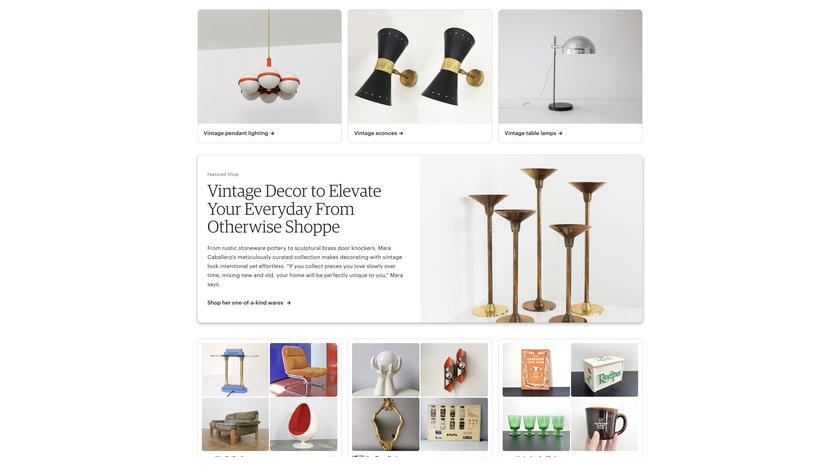 Task type: locate. For each thing, give the bounding box(es) containing it.
be
[[316, 272, 323, 279]]

mara
[[378, 245, 391, 251], [390, 272, 403, 279]]

you down decorating on the left bottom
[[343, 263, 353, 270]]

vintage wallboard/billboard kwatta chocolate, 1950s image
[[421, 398, 488, 452]]

look
[[207, 263, 219, 270]]

0 vertical spatial from
[[316, 198, 355, 219]]

your
[[276, 272, 288, 279]]

pieces
[[325, 263, 342, 270]]

to
[[311, 180, 325, 201], [288, 245, 293, 251], [369, 272, 374, 279]]

intentional
[[220, 263, 248, 270]]

1 vertical spatial mara
[[390, 272, 403, 279]]

unique
[[349, 272, 367, 279]]

mara down the over
[[390, 272, 403, 279]]

1 vertical spatial from
[[207, 245, 221, 251]]

to right decor
[[311, 180, 325, 201]]

from
[[316, 198, 355, 219], [207, 245, 221, 251]]

0 horizontal spatial shop
[[207, 300, 221, 306]]

2 horizontal spatial to
[[369, 272, 374, 279]]

sconces
[[376, 130, 397, 137]]

vintage left pendant
[[204, 130, 224, 137]]

makes
[[322, 254, 338, 261]]

sculptural
[[295, 245, 321, 251]]

0 horizontal spatial you
[[294, 263, 304, 270]]

perfectly
[[324, 272, 348, 279]]

mara up the "vintage"
[[378, 245, 391, 251]]

vintage green footed glasses image
[[503, 398, 570, 452]]

pottery
[[267, 245, 286, 251]]

shop
[[227, 172, 238, 177], [207, 300, 221, 306]]

0 vertical spatial to
[[311, 180, 325, 201]]

1 horizontal spatial shop
[[227, 172, 238, 177]]

with
[[370, 254, 381, 261]]

vintage left sconces
[[354, 130, 374, 137]]

belgian gold mirror, art deco style, 1970s image
[[352, 398, 420, 452]]

her
[[222, 300, 231, 306]]

vintage
[[204, 130, 224, 137], [354, 130, 374, 137], [505, 130, 525, 137], [207, 180, 262, 201]]

0 horizontal spatial from
[[207, 245, 221, 251]]

and
[[254, 272, 264, 279]]

lighting
[[248, 130, 268, 137]]

shop left her
[[207, 300, 221, 306]]

decor
[[265, 180, 307, 201]]

hit amsterdam wall lamp 70s, space age image
[[421, 344, 488, 397]]

you,"
[[376, 272, 389, 279]]

you right "if
[[294, 263, 304, 270]]

you
[[294, 263, 304, 270], [343, 263, 353, 270]]

1 vertical spatial to
[[288, 245, 293, 251]]

to up curated
[[288, 245, 293, 251]]

to down slowly
[[369, 272, 374, 279]]

"if
[[287, 263, 293, 270]]

slowly
[[367, 263, 383, 270]]

mixing
[[222, 272, 240, 279]]

shoppe
[[285, 216, 340, 237]]

vintage inside vintage decor to elevate your everyday from otherwise shoppe
[[207, 180, 262, 201]]

0 vertical spatial mara
[[378, 245, 391, 251]]

shop right "featured"
[[227, 172, 238, 177]]

vintage pendant lighting
[[204, 130, 268, 137]]

brass
[[322, 245, 336, 251]]

1 horizontal spatial to
[[311, 180, 325, 201]]

knockers,
[[351, 245, 377, 251]]

vintage plastic recipe box by ftd image
[[571, 344, 638, 397]]

vintage sconces
[[354, 130, 397, 137]]

to inside vintage decor to elevate your everyday from otherwise shoppe
[[311, 180, 325, 201]]

vintage down featured shop
[[207, 180, 262, 201]]

one-
[[232, 300, 244, 306]]

1 horizontal spatial from
[[316, 198, 355, 219]]

1 horizontal spatial you
[[343, 263, 353, 270]]

a-
[[251, 300, 256, 306]]

vintage left "table" on the top right of the page
[[505, 130, 525, 137]]

from rustic stoneware pottery to sculptural brass door knockers, mara caballero's meticulously curated collection makes decorating with vintage look intentional yet effortless. "if you collect pieces you love slowly over time, mixing new and old, your home will be perfectly unique to you," mara says.
[[207, 245, 403, 288]]

vintage sunset barbecue cookbook image
[[503, 344, 570, 397]]



Task type: vqa. For each thing, say whether or not it's contained in the screenshot.
goes
no



Task type: describe. For each thing, give the bounding box(es) containing it.
time,
[[207, 272, 221, 279]]

from inside the from rustic stoneware pottery to sculptural brass door knockers, mara caballero's meticulously curated collection makes decorating with vintage look intentional yet effortless. "if you collect pieces you love slowly over time, mixing new and old, your home will be perfectly unique to you," mara says.
[[207, 245, 221, 251]]

old,
[[265, 272, 275, 279]]

meticulously
[[238, 254, 271, 261]]

yet
[[249, 263, 258, 270]]

vintage table lamps
[[505, 130, 556, 137]]

vintage postmodern robert sonneman for george kovacs bankers lamp retro 80s architect task office studio work minimalist futuristic glass image
[[202, 344, 269, 397]]

vintage brown drip glaze advertising mug for gaf x-ray film image
[[571, 398, 638, 452]]

vintage for vintage pendant lighting
[[204, 130, 224, 137]]

effortless.
[[259, 263, 285, 270]]

from inside vintage decor to elevate your everyday from otherwise shoppe
[[316, 198, 355, 219]]

collect
[[305, 263, 323, 270]]

decorating
[[340, 254, 369, 261]]

otherwise
[[207, 216, 282, 237]]

vintage henrik thor larsen ovalia upholstered fibreglass egg chair red white tulip retro swivelling shell modernist swedish scandinavian image
[[270, 398, 337, 452]]

vintage for vintage sconces
[[354, 130, 374, 137]]

shop her one-of-a-kind wares link
[[207, 299, 291, 307]]

your
[[207, 198, 241, 219]]

2 vertical spatial to
[[369, 272, 374, 279]]

will
[[306, 272, 315, 279]]

danish vintage olive green carl staub suede two-seater wooden scandinavian sofa retro mid century modern couch modular lounge set loveseat image
[[202, 398, 269, 452]]

wares
[[268, 300, 283, 306]]

italian design ceramic table lamp in the form of a two hands with glass sphere 70s image
[[352, 344, 420, 397]]

pendant
[[225, 130, 247, 137]]

love
[[354, 263, 365, 270]]

stoneware
[[239, 245, 266, 251]]

caballero's
[[207, 254, 236, 261]]

0 vertical spatial shop
[[227, 172, 238, 177]]

vintage
[[383, 254, 402, 261]]

of-
[[244, 300, 251, 306]]

vintage for vintage decor to elevate your everyday from otherwise shoppe
[[207, 180, 262, 201]]

everyday
[[244, 198, 312, 219]]

vintage decor to elevate your everyday from otherwise shoppe
[[207, 180, 381, 237]]

new
[[241, 272, 252, 279]]

curated
[[273, 254, 293, 261]]

collection
[[294, 254, 320, 261]]

featured
[[207, 172, 226, 177]]

1 you from the left
[[294, 263, 304, 270]]

vintage tubular chrome ginger orange corduroy cushioned sling lounge chair retro mid century modern cantilever club cocktail bauhaus loft image
[[270, 344, 337, 397]]

home
[[290, 272, 304, 279]]

rustic
[[222, 245, 237, 251]]

vintage for vintage table lamps
[[505, 130, 525, 137]]

featured shop
[[207, 172, 238, 177]]

table
[[526, 130, 539, 137]]

lamps
[[541, 130, 556, 137]]

kind
[[256, 300, 267, 306]]

over
[[384, 263, 396, 270]]

elevate
[[329, 180, 381, 201]]

1 vertical spatial shop
[[207, 300, 221, 306]]

door
[[338, 245, 350, 251]]

shop her one-of-a-kind wares
[[207, 300, 285, 306]]

0 horizontal spatial to
[[288, 245, 293, 251]]

says.
[[207, 282, 220, 288]]

2 you from the left
[[343, 263, 353, 270]]



